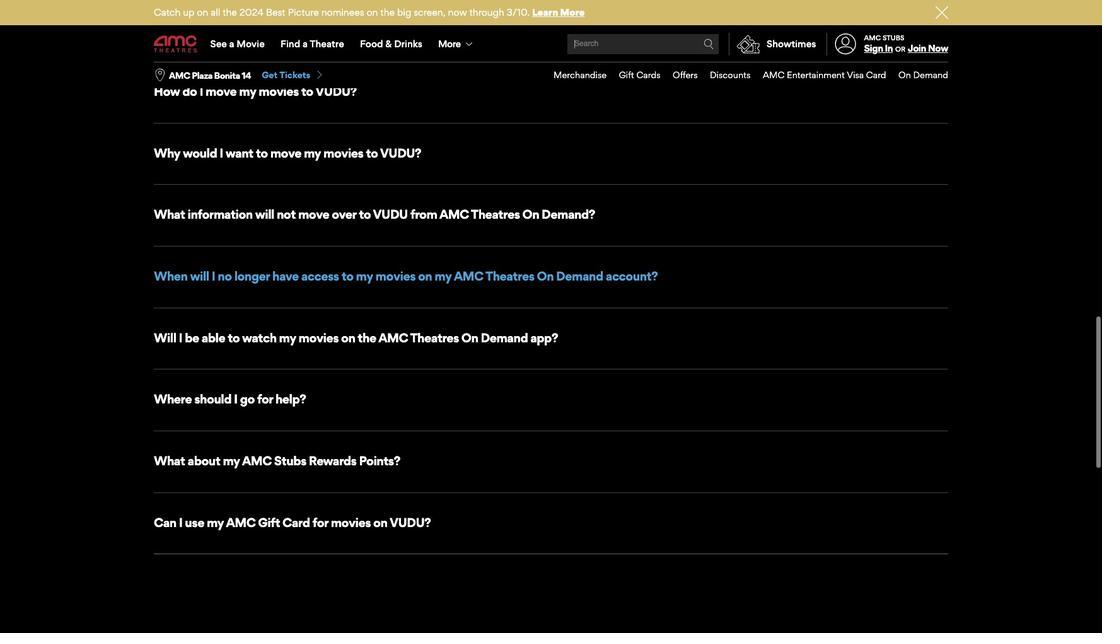 Task type: locate. For each thing, give the bounding box(es) containing it.
0 vertical spatial gift
[[619, 69, 635, 80]]

amc
[[681, 14, 711, 29], [865, 33, 882, 42], [763, 69, 785, 80], [169, 70, 190, 81], [440, 206, 469, 222], [454, 268, 484, 283], [379, 330, 408, 345], [242, 453, 272, 468], [226, 515, 256, 530]]

0 horizontal spatial for
[[257, 391, 273, 407]]

a for find a theatre
[[303, 38, 308, 50]]

amc plaza bonita 14 button
[[169, 69, 251, 81]]

see a movie link
[[203, 26, 273, 62]]

catch up on all the 2024 best picture nominees on the big screen, now through 3/10. learn more
[[154, 6, 585, 18]]

gift left "cards"
[[619, 69, 635, 80]]

1 vertical spatial stubs
[[274, 453, 307, 468]]

i left no
[[212, 268, 215, 283]]

2 what from the top
[[154, 453, 185, 468]]

i for will
[[212, 268, 215, 283]]

to left see
[[192, 32, 203, 47]]

offers link
[[661, 62, 698, 88]]

a right find
[[303, 38, 308, 50]]

move
[[206, 83, 237, 98], [270, 145, 302, 160], [298, 206, 329, 222]]

a right see
[[229, 38, 235, 50]]

0 horizontal spatial not
[[277, 206, 296, 222]]

do up the account.
[[358, 14, 373, 29]]

that left learn
[[491, 14, 513, 29]]

not inside the this transition will ensure that you do not lose any movies that you previously purchased on amc theatres on demand by moving them over to a new or existing vudu account.
[[376, 14, 395, 29]]

&
[[386, 38, 392, 50]]

1 horizontal spatial gift
[[619, 69, 635, 80]]

i down plaza
[[200, 83, 203, 98]]

demand up showtimes
[[786, 14, 835, 29]]

1 horizontal spatial do
[[358, 14, 373, 29]]

0 horizontal spatial or
[[243, 32, 255, 47]]

when will i no longer have access to my movies on my amc theatres on demand account?
[[154, 268, 658, 283]]

menu
[[154, 26, 949, 62], [542, 62, 949, 88]]

get tickets
[[262, 69, 311, 80]]

will inside the this transition will ensure that you do not lose any movies that you previously purchased on amc theatres on demand by moving them over to a new or existing vudu account.
[[246, 14, 264, 29]]

be
[[185, 330, 199, 345]]

0 vertical spatial will
[[246, 14, 264, 29]]

to right want
[[256, 145, 268, 160]]

card
[[867, 69, 887, 80], [283, 515, 310, 530]]

2 horizontal spatial a
[[303, 38, 308, 50]]

vudu right find
[[304, 32, 340, 47]]

menu containing more
[[154, 26, 949, 62]]

1 what from the top
[[154, 206, 185, 222]]

by
[[838, 14, 852, 29]]

1 horizontal spatial over
[[332, 206, 357, 222]]

vudu left from
[[373, 206, 408, 222]]

that up find a theatre in the left of the page
[[308, 14, 331, 29]]

i left go
[[234, 391, 238, 407]]

amc inside button
[[169, 70, 190, 81]]

tickets
[[280, 69, 311, 80]]

0 horizontal spatial over
[[164, 32, 189, 47]]

vudu inside the this transition will ensure that you do not lose any movies that you previously purchased on amc theatres on demand by moving them over to a new or existing vudu account.
[[304, 32, 340, 47]]

help?
[[276, 391, 306, 407]]

a left new
[[207, 32, 213, 47]]

find a theatre link
[[273, 26, 352, 62]]

0 horizontal spatial that
[[308, 14, 331, 29]]

1 horizontal spatial or
[[896, 45, 906, 54]]

will left no
[[190, 268, 209, 283]]

moving
[[855, 14, 898, 29]]

0 vertical spatial card
[[867, 69, 887, 80]]

points?
[[359, 453, 400, 468]]

stubs up in on the top right of the page
[[883, 33, 905, 42]]

food & drinks
[[360, 38, 423, 50]]

2 vertical spatial will
[[190, 268, 209, 283]]

demand?
[[542, 206, 596, 222]]

a inside "link"
[[229, 38, 235, 50]]

entertainment
[[787, 69, 845, 80]]

demand inside the this transition will ensure that you do not lose any movies that you previously purchased on amc theatres on demand by moving them over to a new or existing vudu account.
[[786, 14, 835, 29]]

you up theatre at the left top of the page
[[334, 14, 355, 29]]

1 vertical spatial move
[[270, 145, 302, 160]]

join now button
[[908, 42, 949, 54]]

2 that from the left
[[491, 14, 513, 29]]

demand down join now button
[[914, 69, 949, 80]]

my
[[239, 83, 256, 98], [304, 145, 321, 160], [356, 268, 373, 283], [435, 268, 452, 283], [279, 330, 296, 345], [223, 453, 240, 468], [207, 515, 224, 530]]

from
[[411, 206, 437, 222]]

move up access
[[298, 206, 329, 222]]

0 horizontal spatial you
[[334, 14, 355, 29]]

more right learn
[[561, 6, 585, 18]]

0 vertical spatial menu
[[154, 26, 949, 62]]

0 vertical spatial more
[[561, 6, 585, 18]]

move down bonita
[[206, 83, 237, 98]]

gift down what about my amc stubs rewards points?
[[258, 515, 280, 530]]

0 horizontal spatial card
[[283, 515, 310, 530]]

what left about
[[154, 453, 185, 468]]

what left information on the left top
[[154, 206, 185, 222]]

gift cards link
[[607, 62, 661, 88]]

sign in button
[[865, 42, 894, 54]]

catch
[[154, 6, 181, 18]]

new
[[216, 32, 240, 47]]

1 horizontal spatial you
[[516, 14, 537, 29]]

or right in on the top right of the page
[[896, 45, 906, 54]]

over
[[164, 32, 189, 47], [332, 206, 357, 222]]

submit search icon image
[[704, 39, 714, 49]]

0 vertical spatial vudu
[[304, 32, 340, 47]]

0 horizontal spatial a
[[207, 32, 213, 47]]

why
[[154, 145, 180, 160]]

a
[[207, 32, 213, 47], [229, 38, 235, 50], [303, 38, 308, 50]]

0 vertical spatial stubs
[[883, 33, 905, 42]]

movies
[[447, 14, 488, 29], [259, 83, 299, 98], [324, 145, 364, 160], [376, 268, 416, 283], [299, 330, 339, 345], [331, 515, 371, 530]]

stubs left rewards
[[274, 453, 307, 468]]

amc inside the this transition will ensure that you do not lose any movies that you previously purchased on amc theatres on demand by moving them over to a new or existing vudu account.
[[681, 14, 711, 29]]

to
[[192, 32, 203, 47], [301, 83, 313, 98], [256, 145, 268, 160], [366, 145, 378, 160], [359, 206, 371, 222], [342, 268, 354, 283], [228, 330, 240, 345]]

1 vertical spatial do
[[183, 83, 197, 98]]

1 horizontal spatial stubs
[[883, 33, 905, 42]]

0 vertical spatial not
[[376, 14, 395, 29]]

amc logo image
[[154, 36, 198, 53], [154, 36, 198, 53]]

more down the any
[[439, 38, 461, 50]]

i for should
[[234, 391, 238, 407]]

1 vertical spatial gift
[[258, 515, 280, 530]]

more
[[561, 6, 585, 18], [439, 38, 461, 50]]

1 horizontal spatial that
[[491, 14, 513, 29]]

theatres
[[714, 14, 762, 29], [471, 206, 520, 222], [486, 268, 535, 283], [410, 330, 459, 345]]

stubs
[[883, 33, 905, 42], [274, 453, 307, 468]]

to right access
[[342, 268, 354, 283]]

for right go
[[257, 391, 273, 407]]

menu down learn
[[154, 26, 949, 62]]

on demand
[[899, 69, 949, 80]]

demand left app?
[[481, 330, 528, 345]]

rewards
[[309, 453, 357, 468]]

or right new
[[243, 32, 255, 47]]

0 vertical spatial over
[[164, 32, 189, 47]]

0 vertical spatial move
[[206, 83, 237, 98]]

0 vertical spatial what
[[154, 206, 185, 222]]

purchased
[[601, 14, 660, 29]]

to right able
[[228, 330, 240, 345]]

can i use my amc gift card for movies on vudu?
[[154, 515, 431, 530]]

you right through
[[516, 14, 537, 29]]

vudu?
[[316, 83, 357, 98], [380, 145, 422, 160], [390, 515, 431, 530]]

gift
[[619, 69, 635, 80], [258, 515, 280, 530]]

what
[[154, 206, 185, 222], [154, 453, 185, 468]]

on
[[197, 6, 208, 18], [367, 6, 378, 18], [664, 14, 678, 29], [418, 268, 432, 283], [341, 330, 355, 345], [374, 515, 388, 530]]

access
[[301, 268, 339, 283]]

1 vertical spatial menu
[[542, 62, 949, 88]]

2 vertical spatial move
[[298, 206, 329, 222]]

menu down showtimes image
[[542, 62, 949, 88]]

the
[[223, 6, 237, 18], [381, 6, 395, 18], [358, 330, 376, 345]]

food & drinks link
[[352, 26, 431, 62]]

will up movie
[[246, 14, 264, 29]]

2 horizontal spatial the
[[381, 6, 395, 18]]

not
[[376, 14, 395, 29], [277, 206, 296, 222]]

for down rewards
[[313, 515, 329, 530]]

2 vertical spatial vudu?
[[390, 515, 431, 530]]

find a theatre
[[281, 38, 344, 50]]

on inside "link"
[[899, 69, 912, 80]]

this
[[164, 14, 187, 29]]

will for not
[[255, 206, 274, 222]]

i left the use
[[179, 515, 183, 530]]

sign in or join amc stubs element
[[827, 26, 949, 62]]

not left big
[[376, 14, 395, 29]]

vudu
[[304, 32, 340, 47], [373, 206, 408, 222]]

1 vertical spatial will
[[255, 206, 274, 222]]

not up "have"
[[277, 206, 296, 222]]

0 vertical spatial do
[[358, 14, 373, 29]]

0 vertical spatial vudu?
[[316, 83, 357, 98]]

to left from
[[359, 206, 371, 222]]

on
[[766, 14, 783, 29], [899, 69, 912, 80], [523, 206, 540, 222], [537, 268, 554, 283], [462, 330, 479, 345]]

now
[[448, 6, 467, 18]]

this transition will ensure that you do not lose any movies that you previously purchased on amc theatres on demand by moving them over to a new or existing vudu account.
[[164, 14, 931, 47]]

i
[[200, 83, 203, 98], [220, 145, 223, 160], [212, 268, 215, 283], [179, 330, 182, 345], [234, 391, 238, 407], [179, 515, 183, 530]]

0 horizontal spatial vudu
[[304, 32, 340, 47]]

1 vertical spatial what
[[154, 453, 185, 468]]

1 vertical spatial for
[[313, 515, 329, 530]]

app?
[[531, 330, 558, 345]]

to up what information will not move over to vudu from amc theatres on demand? at the top of page
[[366, 145, 378, 160]]

would
[[183, 145, 217, 160]]

amc stubs sign in or join now
[[865, 33, 949, 54]]

1 horizontal spatial not
[[376, 14, 395, 29]]

demand inside "link"
[[914, 69, 949, 80]]

learn more link
[[532, 6, 585, 18]]

a for see a movie
[[229, 38, 235, 50]]

0 horizontal spatial more
[[439, 38, 461, 50]]

do
[[358, 14, 373, 29], [183, 83, 197, 98]]

1 you from the left
[[334, 14, 355, 29]]

transition
[[190, 14, 243, 29]]

i for would
[[220, 145, 223, 160]]

menu containing merchandise
[[542, 62, 949, 88]]

move right want
[[270, 145, 302, 160]]

0 horizontal spatial do
[[183, 83, 197, 98]]

get
[[262, 69, 278, 80]]

1 vertical spatial more
[[439, 38, 461, 50]]

in
[[886, 42, 894, 54]]

1 horizontal spatial more
[[561, 6, 585, 18]]

1 horizontal spatial the
[[358, 330, 376, 345]]

1 horizontal spatial a
[[229, 38, 235, 50]]

1 horizontal spatial vudu
[[373, 206, 408, 222]]

do down plaza
[[183, 83, 197, 98]]

nominees
[[322, 6, 364, 18]]

i left want
[[220, 145, 223, 160]]

do inside the this transition will ensure that you do not lose any movies that you previously purchased on amc theatres on demand by moving them over to a new or existing vudu account.
[[358, 14, 373, 29]]

i left be
[[179, 330, 182, 345]]

existing
[[258, 32, 301, 47]]

will right information on the left top
[[255, 206, 274, 222]]

amc plaza bonita 14
[[169, 70, 251, 81]]



Task type: vqa. For each thing, say whether or not it's contained in the screenshot.
Or
yes



Task type: describe. For each thing, give the bounding box(es) containing it.
big
[[397, 6, 412, 18]]

any
[[424, 14, 444, 29]]

a inside the this transition will ensure that you do not lose any movies that you previously purchased on amc theatres on demand by moving them over to a new or existing vudu account.
[[207, 32, 213, 47]]

see a movie
[[210, 38, 265, 50]]

offers
[[673, 69, 698, 80]]

discounts link
[[698, 62, 751, 88]]

or inside the this transition will ensure that you do not lose any movies that you previously purchased on amc theatres on demand by moving them over to a new or existing vudu account.
[[243, 32, 255, 47]]

1 horizontal spatial card
[[867, 69, 887, 80]]

will for ensure
[[246, 14, 264, 29]]

1 vertical spatial vudu
[[373, 206, 408, 222]]

how
[[154, 83, 180, 98]]

best
[[266, 6, 286, 18]]

amc entertainment visa card
[[763, 69, 887, 80]]

see
[[210, 38, 227, 50]]

1 vertical spatial card
[[283, 515, 310, 530]]

user profile image
[[828, 34, 864, 55]]

how do i move my movies to vudu?
[[154, 83, 357, 98]]

on demand link
[[887, 62, 949, 88]]

on inside the this transition will ensure that you do not lose any movies that you previously purchased on amc theatres on demand by moving them over to a new or existing vudu account.
[[664, 14, 678, 29]]

will
[[154, 330, 176, 345]]

1 vertical spatial not
[[277, 206, 296, 222]]

on inside the this transition will ensure that you do not lose any movies that you previously purchased on amc theatres on demand by moving them over to a new or existing vudu account.
[[766, 14, 783, 29]]

about
[[188, 453, 220, 468]]

food
[[360, 38, 383, 50]]

able
[[202, 330, 225, 345]]

merchandise
[[554, 69, 607, 80]]

movie
[[237, 38, 265, 50]]

use
[[185, 515, 204, 530]]

previously
[[540, 14, 598, 29]]

cards
[[637, 69, 661, 80]]

over inside the this transition will ensure that you do not lose any movies that you previously purchased on amc theatres on demand by moving them over to a new or existing vudu account.
[[164, 32, 189, 47]]

0 vertical spatial for
[[257, 391, 273, 407]]

showtimes link
[[729, 33, 817, 56]]

screen,
[[414, 6, 446, 18]]

what information will not move over to vudu from amc theatres on demand?
[[154, 206, 596, 222]]

visa
[[847, 69, 865, 80]]

stubs inside amc stubs sign in or join now
[[883, 33, 905, 42]]

amc entertainment visa card link
[[751, 62, 887, 88]]

what for what about my amc stubs rewards points?
[[154, 453, 185, 468]]

now
[[929, 42, 949, 54]]

to inside the this transition will ensure that you do not lose any movies that you previously purchased on amc theatres on demand by moving them over to a new or existing vudu account.
[[192, 32, 203, 47]]

longer
[[234, 268, 270, 283]]

them
[[901, 14, 931, 29]]

will i be able to watch my movies on the amc theatres on demand app?
[[154, 330, 558, 345]]

0 horizontal spatial the
[[223, 6, 237, 18]]

what for what information will not move over to vudu from amc theatres on demand?
[[154, 206, 185, 222]]

or inside amc stubs sign in or join now
[[896, 45, 906, 54]]

2 you from the left
[[516, 14, 537, 29]]

through
[[470, 6, 505, 18]]

showtimes image
[[730, 33, 767, 56]]

to down the tickets
[[301, 83, 313, 98]]

learn
[[532, 6, 559, 18]]

information
[[188, 206, 253, 222]]

3/10.
[[507, 6, 530, 18]]

can
[[154, 515, 176, 530]]

gift cards
[[619, 69, 661, 80]]

go
[[240, 391, 255, 407]]

1 vertical spatial over
[[332, 206, 357, 222]]

find
[[281, 38, 300, 50]]

ensure
[[267, 14, 305, 29]]

why would i want to move my movies to vudu?
[[154, 145, 422, 160]]

14
[[242, 70, 251, 81]]

join
[[908, 42, 927, 54]]

picture
[[288, 6, 319, 18]]

have
[[273, 268, 299, 283]]

no
[[218, 268, 232, 283]]

discounts
[[710, 69, 751, 80]]

more inside button
[[439, 38, 461, 50]]

get tickets link
[[262, 69, 325, 81]]

1 that from the left
[[308, 14, 331, 29]]

up
[[183, 6, 195, 18]]

showtimes
[[767, 38, 817, 50]]

sign
[[865, 42, 884, 54]]

0 horizontal spatial stubs
[[274, 453, 307, 468]]

account.
[[343, 32, 392, 47]]

amc inside amc stubs sign in or join now
[[865, 33, 882, 42]]

where should i go for help?
[[154, 391, 306, 407]]

lose
[[398, 14, 421, 29]]

0 horizontal spatial gift
[[258, 515, 280, 530]]

theatre
[[310, 38, 344, 50]]

search the AMC website text field
[[573, 39, 704, 49]]

i for do
[[200, 83, 203, 98]]

movies inside the this transition will ensure that you do not lose any movies that you previously purchased on amc theatres on demand by moving them over to a new or existing vudu account.
[[447, 14, 488, 29]]

want
[[226, 145, 253, 160]]

all
[[211, 6, 220, 18]]

2024
[[240, 6, 264, 18]]

watch
[[242, 330, 277, 345]]

plaza
[[192, 70, 213, 81]]

more button
[[431, 26, 483, 62]]

1 horizontal spatial for
[[313, 515, 329, 530]]

theatres inside the this transition will ensure that you do not lose any movies that you previously purchased on amc theatres on demand by moving them over to a new or existing vudu account.
[[714, 14, 762, 29]]

what about my amc stubs rewards points?
[[154, 453, 400, 468]]

should
[[194, 391, 232, 407]]

1 vertical spatial vudu?
[[380, 145, 422, 160]]

bonita
[[214, 70, 240, 81]]

demand left account?
[[557, 268, 604, 283]]

where
[[154, 391, 192, 407]]



